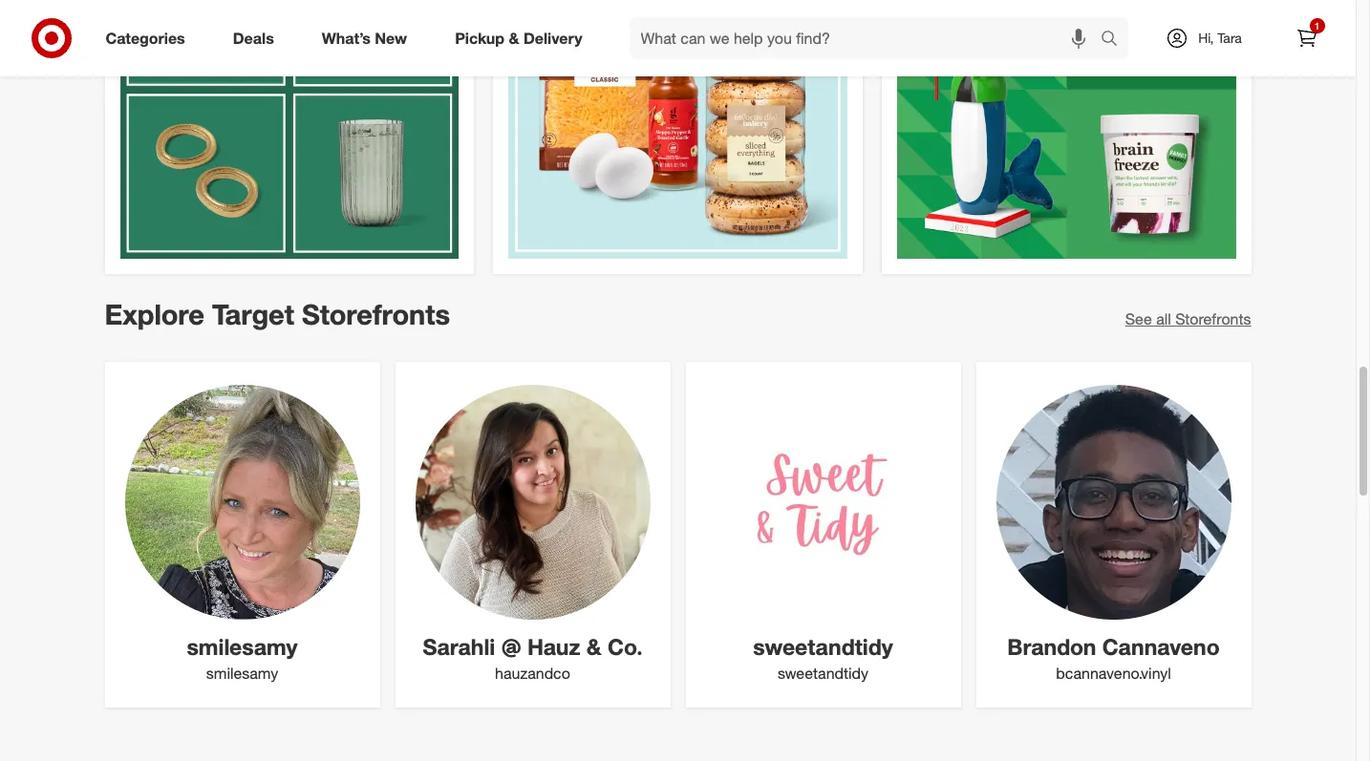 Task type: describe. For each thing, give the bounding box(es) containing it.
target
[[212, 297, 294, 332]]

pickup & delivery link
[[439, 17, 607, 59]]

profile image for creator image for brandon
[[996, 385, 1232, 620]]

explore
[[105, 297, 204, 332]]

what's new
[[322, 28, 407, 47]]

What can we help you find? suggestions appear below search field
[[629, 17, 1105, 59]]

storefronts for see all storefronts
[[1176, 310, 1252, 329]]

0 vertical spatial sweetandtidy
[[753, 634, 893, 661]]

hauzandco
[[495, 664, 571, 683]]

brandon cannaveno bcannaveno.vinyl
[[1008, 634, 1220, 683]]

unique gift ideas that'll have them saying where'd you find that? image
[[897, 0, 1236, 259]]

sarahli @ hauz & co. hauzandco
[[423, 634, 643, 683]]

search
[[1092, 30, 1138, 49]]

hauz
[[528, 634, 581, 661]]

bcannaveno.vinyl
[[1056, 664, 1172, 683]]

profile image for creator image for smilesamy
[[125, 385, 360, 620]]

cannaveno
[[1103, 634, 1220, 661]]

what's
[[322, 28, 371, 47]]

see
[[1126, 310, 1153, 329]]

1 link
[[1286, 17, 1328, 59]]

brandon
[[1008, 634, 1097, 661]]

search button
[[1092, 17, 1138, 63]]

hi,
[[1199, 30, 1214, 46]]

fall mix-and-matchables for an elevated dinner table. image
[[120, 0, 459, 259]]

sweetandtidy sweetandtidy
[[753, 634, 893, 683]]

categories link
[[89, 17, 209, 59]]

deals link
[[217, 17, 298, 59]]

@
[[502, 634, 522, 661]]

profile image for creator image for sarahli
[[415, 385, 650, 620]]

see all storefronts
[[1126, 310, 1252, 329]]

smilesamy inside smilesamy smilesamy
[[206, 664, 278, 683]]



Task type: locate. For each thing, give the bounding box(es) containing it.
sarahli
[[423, 634, 495, 661]]

0 horizontal spatial storefronts
[[302, 297, 450, 332]]

1
[[1315, 20, 1320, 32]]

storefronts inside see all storefronts link
[[1176, 310, 1252, 329]]

categories
[[106, 28, 185, 47]]

& left co.
[[587, 634, 602, 661]]

smilesamy smilesamy
[[187, 634, 298, 683]]

see all storefronts link
[[1126, 309, 1252, 330]]

what's new link
[[306, 17, 431, 59]]

1 vertical spatial &
[[587, 634, 602, 661]]

profile image for creator image for sweetandtidy
[[706, 385, 941, 620]]

deals
[[233, 28, 274, 47]]

4 profile image for creator image from the left
[[996, 385, 1232, 620]]

1 horizontal spatial storefronts
[[1176, 310, 1252, 329]]

all
[[1157, 310, 1172, 329]]

co.
[[608, 634, 643, 661]]

tara
[[1218, 30, 1242, 46]]

&
[[509, 28, 519, 47], [587, 634, 602, 661]]

profile image for creator image
[[125, 385, 360, 620], [415, 385, 650, 620], [706, 385, 941, 620], [996, 385, 1232, 620]]

sweetandtidy
[[753, 634, 893, 661], [778, 664, 869, 683]]

5 warm breakfast ideas to kickstart your day. image
[[509, 0, 848, 259]]

0 vertical spatial &
[[509, 28, 519, 47]]

1 profile image for creator image from the left
[[125, 385, 360, 620]]

1 horizontal spatial &
[[587, 634, 602, 661]]

new
[[375, 28, 407, 47]]

storefronts for explore target storefronts
[[302, 297, 450, 332]]

1 vertical spatial sweetandtidy
[[778, 664, 869, 683]]

explore target storefronts
[[105, 297, 450, 332]]

sweetandtidy inside sweetandtidy sweetandtidy
[[778, 664, 869, 683]]

& right pickup
[[509, 28, 519, 47]]

1 vertical spatial smilesamy
[[206, 664, 278, 683]]

& inside the sarahli @ hauz & co. hauzandco
[[587, 634, 602, 661]]

storefronts
[[302, 297, 450, 332], [1176, 310, 1252, 329]]

0 vertical spatial smilesamy
[[187, 634, 298, 661]]

3 profile image for creator image from the left
[[706, 385, 941, 620]]

hi, tara
[[1199, 30, 1242, 46]]

delivery
[[524, 28, 583, 47]]

pickup
[[455, 28, 505, 47]]

smilesamy
[[187, 634, 298, 661], [206, 664, 278, 683]]

0 horizontal spatial &
[[509, 28, 519, 47]]

2 profile image for creator image from the left
[[415, 385, 650, 620]]

pickup & delivery
[[455, 28, 583, 47]]



Task type: vqa. For each thing, say whether or not it's contained in the screenshot.
third Profile Image for creator from right
yes



